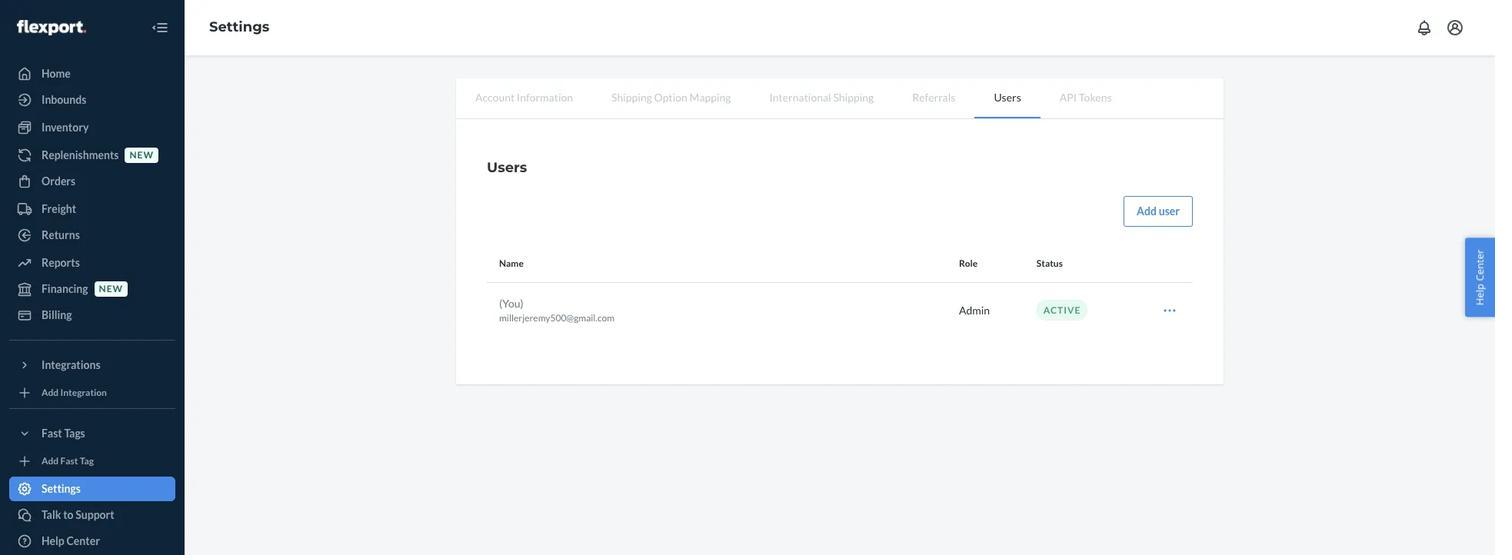 Task type: locate. For each thing, give the bounding box(es) containing it.
0 horizontal spatial shipping
[[612, 91, 652, 104]]

fast tags button
[[9, 422, 175, 446]]

users
[[995, 91, 1022, 104], [487, 159, 527, 176]]

fast
[[42, 427, 62, 440], [60, 456, 78, 467]]

shipping right international
[[834, 91, 874, 104]]

help center button
[[1466, 238, 1496, 317]]

close navigation image
[[151, 18, 169, 37]]

0 vertical spatial help center
[[1474, 250, 1488, 306]]

0 horizontal spatial help center
[[42, 535, 100, 548]]

replenishments
[[42, 149, 119, 162]]

0 vertical spatial new
[[130, 150, 154, 161]]

users down account
[[487, 159, 527, 176]]

integrations
[[42, 359, 101, 372]]

(you)
[[499, 297, 524, 310]]

0 vertical spatial settings
[[209, 19, 270, 36]]

1 vertical spatial new
[[99, 284, 123, 295]]

inventory
[[42, 121, 89, 134]]

add inside add integration link
[[42, 387, 59, 399]]

orders link
[[9, 169, 175, 194]]

shipping
[[612, 91, 652, 104], [834, 91, 874, 104]]

financing
[[42, 282, 88, 295]]

add inside add fast tag link
[[42, 456, 59, 467]]

0 horizontal spatial help
[[42, 535, 64, 548]]

1 shipping from the left
[[612, 91, 652, 104]]

name
[[499, 258, 524, 269]]

account information
[[476, 91, 573, 104]]

0 horizontal spatial center
[[67, 535, 100, 548]]

1 horizontal spatial settings link
[[209, 19, 270, 36]]

0 vertical spatial help
[[1474, 284, 1488, 306]]

millerjeremy500@gmail.com
[[499, 312, 615, 324]]

0 vertical spatial add
[[1137, 205, 1157, 218]]

0 horizontal spatial users
[[487, 159, 527, 176]]

help inside button
[[1474, 284, 1488, 306]]

0 vertical spatial center
[[1474, 250, 1488, 281]]

option
[[655, 91, 688, 104]]

add left user
[[1137, 205, 1157, 218]]

0 horizontal spatial settings
[[42, 482, 81, 496]]

home
[[42, 67, 71, 80]]

0 vertical spatial users
[[995, 91, 1022, 104]]

add for add integration
[[42, 387, 59, 399]]

1 horizontal spatial users
[[995, 91, 1022, 104]]

settings
[[209, 19, 270, 36], [42, 482, 81, 496]]

1 vertical spatial fast
[[60, 456, 78, 467]]

freight link
[[9, 197, 175, 222]]

integration
[[60, 387, 107, 399]]

help center
[[1474, 250, 1488, 306], [42, 535, 100, 548]]

users left api
[[995, 91, 1022, 104]]

status
[[1037, 258, 1063, 269]]

tab list
[[456, 78, 1224, 119]]

new for replenishments
[[130, 150, 154, 161]]

add left integration
[[42, 387, 59, 399]]

1 horizontal spatial help center
[[1474, 250, 1488, 306]]

billing link
[[9, 303, 175, 328]]

open user actions image
[[1163, 303, 1178, 318]]

2 shipping from the left
[[834, 91, 874, 104]]

help center link
[[9, 529, 175, 554]]

1 horizontal spatial shipping
[[834, 91, 874, 104]]

(you) millerjeremy500@gmail.com
[[499, 297, 615, 324]]

referrals
[[913, 91, 956, 104]]

add
[[1137, 205, 1157, 218], [42, 387, 59, 399], [42, 456, 59, 467]]

2 vertical spatial add
[[42, 456, 59, 467]]

add for add user
[[1137, 205, 1157, 218]]

1 horizontal spatial help
[[1474, 284, 1488, 306]]

1 horizontal spatial center
[[1474, 250, 1488, 281]]

fast left tag
[[60, 456, 78, 467]]

new
[[130, 150, 154, 161], [99, 284, 123, 295]]

reports
[[42, 256, 80, 269]]

0 horizontal spatial settings link
[[9, 477, 175, 502]]

add user
[[1137, 205, 1180, 218]]

tags
[[64, 427, 85, 440]]

1 vertical spatial help
[[42, 535, 64, 548]]

inbounds
[[42, 93, 86, 106]]

new up the orders 'link'
[[130, 150, 154, 161]]

help
[[1474, 284, 1488, 306], [42, 535, 64, 548]]

center
[[1474, 250, 1488, 281], [67, 535, 100, 548]]

1 vertical spatial add
[[42, 387, 59, 399]]

fast left tags
[[42, 427, 62, 440]]

1 horizontal spatial new
[[130, 150, 154, 161]]

settings link
[[209, 19, 270, 36], [9, 477, 175, 502]]

add inside add user button
[[1137, 205, 1157, 218]]

shipping left the "option"
[[612, 91, 652, 104]]

add down fast tags
[[42, 456, 59, 467]]

new for financing
[[99, 284, 123, 295]]

account information tab
[[456, 78, 593, 117]]

0 horizontal spatial new
[[99, 284, 123, 295]]

integrations button
[[9, 353, 175, 378]]

admin
[[960, 304, 990, 317]]

shipping option mapping tab
[[593, 78, 751, 117]]

returns
[[42, 229, 80, 242]]

new down reports link
[[99, 284, 123, 295]]

inventory link
[[9, 115, 175, 140]]

orders
[[42, 175, 76, 188]]

0 vertical spatial fast
[[42, 427, 62, 440]]

open notifications image
[[1416, 18, 1434, 37]]

tag
[[80, 456, 94, 467]]



Task type: describe. For each thing, give the bounding box(es) containing it.
international shipping
[[770, 91, 874, 104]]

users inside tab
[[995, 91, 1022, 104]]

add integration link
[[9, 384, 175, 402]]

talk to support button
[[9, 503, 175, 528]]

inbounds link
[[9, 88, 175, 112]]

information
[[517, 91, 573, 104]]

referrals tab
[[894, 78, 975, 117]]

1 horizontal spatial settings
[[209, 19, 270, 36]]

freight
[[42, 202, 76, 215]]

add user button
[[1124, 196, 1194, 227]]

flexport logo image
[[17, 20, 86, 35]]

add fast tag
[[42, 456, 94, 467]]

to
[[63, 509, 74, 522]]

1 vertical spatial center
[[67, 535, 100, 548]]

talk to support
[[42, 509, 114, 522]]

tokens
[[1079, 91, 1112, 104]]

returns link
[[9, 223, 175, 248]]

api tokens tab
[[1041, 78, 1132, 117]]

international
[[770, 91, 832, 104]]

1 vertical spatial users
[[487, 159, 527, 176]]

1 vertical spatial settings
[[42, 482, 81, 496]]

api tokens
[[1060, 91, 1112, 104]]

users tab
[[975, 78, 1041, 119]]

fast inside dropdown button
[[42, 427, 62, 440]]

role
[[960, 258, 978, 269]]

add integration
[[42, 387, 107, 399]]

support
[[76, 509, 114, 522]]

1 vertical spatial help center
[[42, 535, 100, 548]]

tab list containing account information
[[456, 78, 1224, 119]]

0 vertical spatial settings link
[[209, 19, 270, 36]]

international shipping tab
[[751, 78, 894, 117]]

open account menu image
[[1447, 18, 1465, 37]]

add for add fast tag
[[42, 456, 59, 467]]

billing
[[42, 309, 72, 322]]

shipping option mapping
[[612, 91, 731, 104]]

talk
[[42, 509, 61, 522]]

active
[[1044, 305, 1082, 316]]

help center inside button
[[1474, 250, 1488, 306]]

add fast tag link
[[9, 452, 175, 471]]

reports link
[[9, 251, 175, 275]]

home link
[[9, 62, 175, 86]]

user
[[1159, 205, 1180, 218]]

mapping
[[690, 91, 731, 104]]

1 vertical spatial settings link
[[9, 477, 175, 502]]

api
[[1060, 91, 1077, 104]]

center inside button
[[1474, 250, 1488, 281]]

fast tags
[[42, 427, 85, 440]]

account
[[476, 91, 515, 104]]



Task type: vqa. For each thing, say whether or not it's contained in the screenshot.
freight
yes



